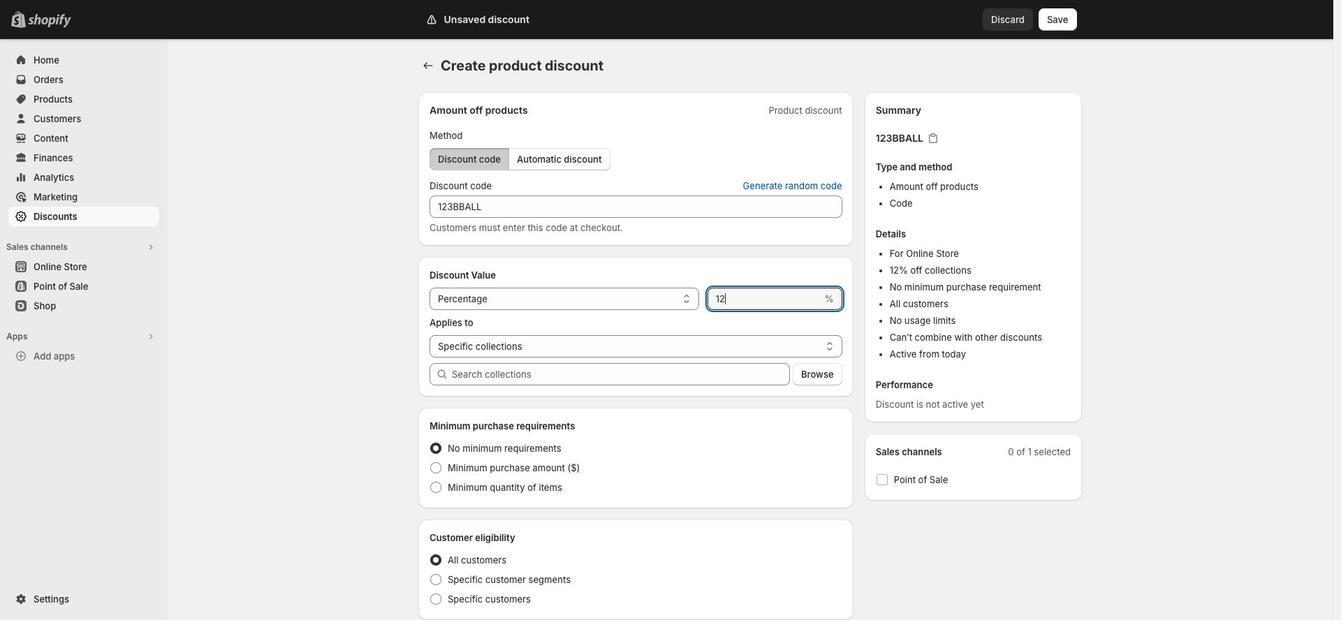 Task type: locate. For each thing, give the bounding box(es) containing it.
shopify image
[[31, 14, 74, 28]]

None text field
[[430, 196, 843, 218], [708, 288, 822, 310], [430, 196, 843, 218], [708, 288, 822, 310]]



Task type: describe. For each thing, give the bounding box(es) containing it.
Search collections text field
[[452, 363, 790, 386]]



Task type: vqa. For each thing, say whether or not it's contained in the screenshot.
My Store icon at the top right of page
no



